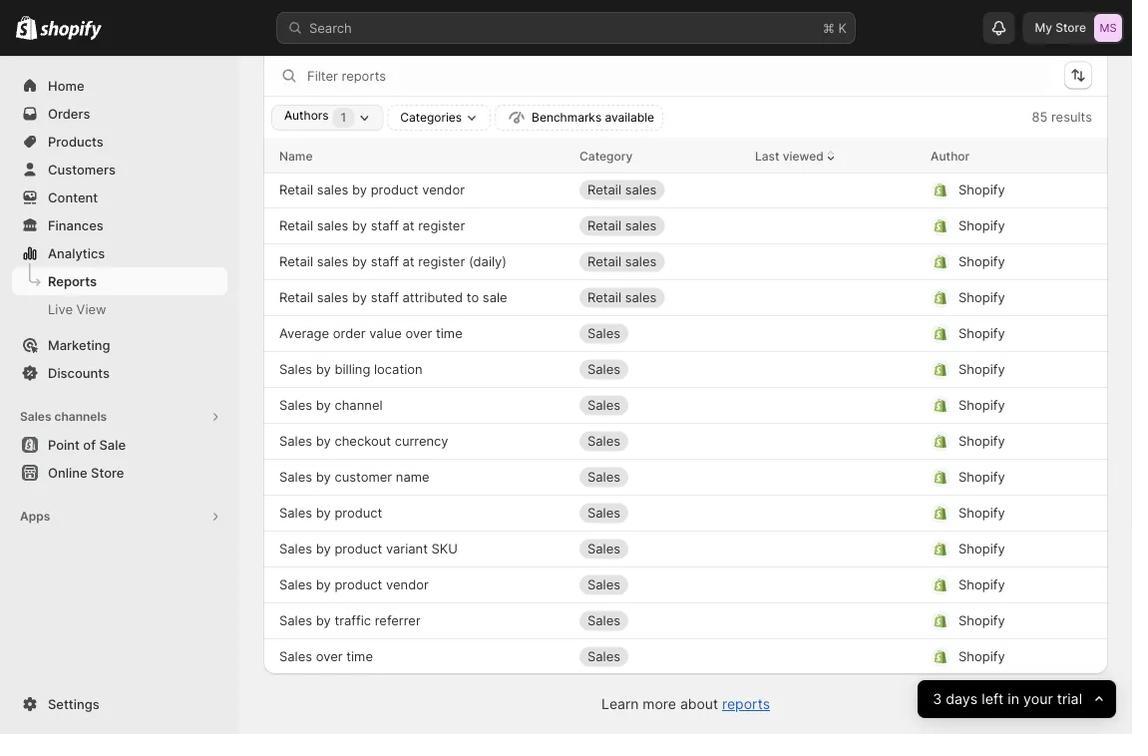 Task type: vqa. For each thing, say whether or not it's contained in the screenshot.
row containing Retail sales by staff at register
yes



Task type: locate. For each thing, give the bounding box(es) containing it.
content
[[48, 190, 98, 205]]

2 vertical spatial sku
[[432, 541, 458, 557]]

retail sales by staff at register link
[[279, 216, 465, 236]]

12 shopify cell from the top
[[931, 533, 1045, 565]]

13 shopify cell from the top
[[931, 569, 1045, 601]]

1
[[341, 110, 346, 125]]

billing
[[335, 362, 371, 377]]

10 row from the top
[[263, 315, 1108, 351]]

location
[[454, 38, 502, 54], [374, 362, 423, 377]]

by up the search
[[316, 2, 331, 18]]

17 row from the top
[[263, 567, 1108, 603]]

2 shopify from the top
[[959, 38, 1005, 54]]

sales by product vendor link
[[279, 575, 429, 595]]

retail for retail sales by product type link
[[279, 110, 313, 126]]

product up 'retail sales by product variant sku'
[[371, 110, 419, 126]]

retail
[[279, 38, 313, 54], [588, 38, 622, 54], [279, 74, 313, 90], [279, 110, 313, 126], [588, 110, 622, 126], [279, 146, 313, 162], [588, 146, 622, 162], [279, 182, 313, 198], [588, 182, 622, 198], [279, 218, 313, 233], [588, 218, 622, 233], [279, 254, 313, 269], [588, 254, 622, 269], [279, 290, 313, 305], [588, 290, 622, 305]]

variant inside the sales by product variant sku link
[[386, 541, 428, 557]]

register inside the retail sales by staff at register link
[[418, 218, 465, 233]]

over right value
[[406, 326, 432, 341]]

1 horizontal spatial profit
[[588, 2, 621, 18]]

live
[[48, 301, 73, 317]]

my
[[1035, 20, 1053, 35]]

3 row from the top
[[263, 100, 1108, 136]]

category button
[[580, 146, 633, 166]]

profit left margin
[[588, 2, 621, 18]]

type
[[422, 110, 450, 126]]

3 shopify cell from the top
[[931, 210, 1045, 242]]

2 shopify cell from the top
[[931, 174, 1045, 206]]

product
[[335, 2, 383, 18], [371, 74, 419, 90], [371, 110, 419, 126], [371, 146, 419, 162], [371, 182, 419, 198], [335, 505, 382, 521], [335, 541, 382, 557], [335, 577, 382, 593]]

shopify
[[959, 2, 1005, 18], [959, 38, 1005, 54], [959, 146, 1005, 162], [959, 182, 1005, 198], [959, 218, 1005, 233], [959, 254, 1005, 269], [959, 290, 1005, 305], [959, 326, 1005, 341], [959, 362, 1005, 377], [959, 398, 1005, 413], [959, 434, 1005, 449], [959, 469, 1005, 485], [959, 505, 1005, 521], [959, 541, 1005, 557], [959, 577, 1005, 593], [959, 613, 1005, 629], [959, 649, 1005, 664]]

3 retail sales from the top
[[588, 146, 657, 162]]

product down sales by customer name link
[[335, 505, 382, 521]]

9 row from the top
[[263, 279, 1108, 315]]

staff for (daily)
[[371, 254, 399, 269]]

row containing sales by product variant sku
[[263, 531, 1108, 567]]

list of reports table
[[263, 0, 1108, 674]]

1 horizontal spatial store
[[1056, 20, 1086, 35]]

location right of
[[454, 38, 502, 54]]

retail sales by product link
[[279, 72, 419, 92]]

shopify cell for retail sales by staff at register
[[931, 210, 1045, 242]]

4 retail sales cell from the top
[[580, 174, 739, 206]]

10 shopify cell from the top
[[931, 461, 1045, 493]]

1 vertical spatial over
[[316, 649, 343, 664]]

row containing sales by checkout currency
[[263, 423, 1108, 459]]

viewed
[[783, 148, 824, 163]]

sales by channel link
[[279, 396, 383, 416]]

0 vertical spatial store
[[1056, 20, 1086, 35]]

retail sales for retail sales by product vendor
[[588, 182, 657, 198]]

sale
[[424, 38, 450, 54], [99, 437, 126, 452]]

sales cell for referrer
[[580, 605, 739, 637]]

attributed
[[403, 290, 463, 305]]

5 shopify from the top
[[959, 218, 1005, 233]]

7 sales cell from the top
[[580, 533, 739, 565]]

sales by product
[[279, 505, 382, 521]]

0 vertical spatial register
[[418, 218, 465, 233]]

store for online store
[[91, 465, 124, 480]]

point of sale
[[48, 437, 126, 452]]

store
[[1056, 20, 1086, 35], [91, 465, 124, 480]]

sale
[[483, 290, 507, 305]]

retail sales for retail sales by product variant sku
[[588, 146, 657, 162]]

18 row from the top
[[263, 603, 1108, 639]]

retail for retail sales by staff at register (daily)'s retail sales cell
[[588, 254, 622, 269]]

sale inside button
[[99, 437, 126, 452]]

2 register from the top
[[418, 254, 465, 269]]

5 sales cell from the top
[[580, 461, 739, 493]]

shopify for sales by billing location
[[959, 362, 1005, 377]]

row containing sales by product
[[263, 495, 1108, 531]]

11 shopify from the top
[[959, 434, 1005, 449]]

location down value
[[374, 362, 423, 377]]

1 row from the top
[[263, 0, 1108, 28]]

cell
[[755, 0, 915, 26], [755, 30, 915, 62], [580, 66, 739, 98], [755, 66, 915, 98], [931, 66, 1045, 98], [931, 102, 1045, 134], [755, 138, 915, 170], [755, 533, 915, 565]]

product inside sales by product vendor link
[[335, 577, 382, 593]]

retail sales for retail sales by staff attributed to sale
[[588, 290, 657, 305]]

0 vertical spatial sku
[[432, 2, 458, 18]]

profit inside profit by product variant sku link
[[279, 2, 312, 18]]

5 retail sales from the top
[[588, 218, 657, 233]]

profit for profit margin
[[588, 2, 621, 18]]

my store image
[[1094, 14, 1122, 42]]

retail for retail sales by product link
[[279, 74, 313, 90]]

value
[[369, 326, 402, 341]]

shopify cell for sales by customer name
[[931, 461, 1045, 493]]

retail sales by staff at register (daily) link
[[279, 252, 507, 272]]

8 sales cell from the top
[[580, 569, 739, 601]]

product up retail sales by product vendor on the left of page
[[371, 146, 419, 162]]

15 shopify from the top
[[959, 577, 1005, 593]]

1 register from the top
[[418, 218, 465, 233]]

0 vertical spatial sale
[[424, 38, 450, 54]]

1 vertical spatial register
[[418, 254, 465, 269]]

point inside button
[[48, 437, 80, 452]]

16 shopify from the top
[[959, 613, 1005, 629]]

2 retail sales from the top
[[588, 110, 657, 126]]

reports
[[48, 273, 97, 289]]

your
[[1023, 691, 1053, 708]]

shopify for sales by channel
[[959, 398, 1005, 413]]

traffic
[[335, 613, 371, 629]]

retail sales for retail sales by staff at register (daily)
[[588, 254, 657, 269]]

2 sales cell from the top
[[580, 354, 739, 386]]

0 horizontal spatial sale
[[99, 437, 126, 452]]

shopify for average order value over time
[[959, 326, 1005, 341]]

0 vertical spatial point
[[371, 38, 402, 54]]

sales by billing location link
[[279, 360, 423, 380]]

1 shopify cell from the top
[[931, 138, 1045, 170]]

point inside list of reports table
[[371, 38, 402, 54]]

1 vertical spatial sale
[[99, 437, 126, 452]]

orders link
[[12, 100, 227, 128]]

13 row from the top
[[263, 423, 1108, 459]]

85
[[1032, 109, 1048, 124]]

6 retail sales cell from the top
[[580, 246, 739, 278]]

variant inside retail sales by product variant sku link
[[422, 146, 464, 162]]

retail sales by product
[[279, 74, 419, 90]]

point of sale link
[[12, 431, 227, 459]]

retail for retail sales by staff at register (daily) link at left
[[279, 254, 313, 269]]

vendor up the referrer
[[386, 577, 429, 593]]

by down sales by customer name link
[[316, 505, 331, 521]]

6 row from the top
[[263, 172, 1108, 208]]

register up attributed
[[418, 254, 465, 269]]

at up retail sales by staff at register (daily)
[[403, 218, 415, 233]]

sales cell for variant
[[580, 533, 739, 565]]

17 shopify from the top
[[959, 649, 1005, 664]]

product up the search
[[335, 2, 383, 18]]

shopify cell
[[931, 138, 1045, 170], [931, 174, 1045, 206], [931, 210, 1045, 242], [931, 246, 1045, 278], [931, 282, 1045, 314], [931, 318, 1045, 350], [931, 354, 1045, 386], [931, 390, 1045, 422], [931, 426, 1045, 457], [931, 461, 1045, 493], [931, 497, 1045, 529], [931, 533, 1045, 565], [931, 569, 1045, 601], [931, 605, 1045, 637], [931, 641, 1045, 673]]

product down retail sales by point of sale location link
[[371, 74, 419, 90]]

retail for the retail sales by staff at register link
[[279, 218, 313, 233]]

retail sales for retail sales by staff at register
[[588, 218, 657, 233]]

finances
[[48, 217, 104, 233]]

variant up of
[[386, 2, 428, 18]]

row containing sales by traffic referrer
[[263, 603, 1108, 639]]

time down attributed
[[436, 326, 463, 341]]

cell for retail sales by point of sale location
[[755, 30, 915, 62]]

1 vertical spatial at
[[403, 254, 415, 269]]

customers link
[[12, 156, 227, 184]]

learn
[[602, 696, 639, 713]]

14 shopify cell from the top
[[931, 605, 1045, 637]]

6 sales cell from the top
[[580, 497, 739, 529]]

cell for retail sales by product type
[[931, 102, 1045, 134]]

7 shopify from the top
[[959, 290, 1005, 305]]

name
[[396, 469, 430, 485]]

5 shopify cell from the top
[[931, 282, 1045, 314]]

last
[[755, 148, 780, 163]]

analytics link
[[12, 239, 227, 267]]

1 vertical spatial store
[[91, 465, 124, 480]]

channels
[[54, 410, 107, 424]]

0 vertical spatial location
[[454, 38, 502, 54]]

9 shopify from the top
[[959, 362, 1005, 377]]

author
[[931, 148, 970, 163]]

store for my store
[[1056, 20, 1086, 35]]

shopify for sales by product vendor
[[959, 577, 1005, 593]]

category
[[580, 148, 633, 163]]

cell for profit by product variant sku
[[755, 0, 915, 26]]

1 vertical spatial variant
[[422, 146, 464, 162]]

retail sales for retail sales by product type
[[588, 110, 657, 126]]

time down traffic
[[346, 649, 373, 664]]

by down sales by product link
[[316, 541, 331, 557]]

0 vertical spatial time
[[436, 326, 463, 341]]

profit up the search
[[279, 2, 312, 18]]

product down retail sales by product variant sku link
[[371, 182, 419, 198]]

4 row from the top
[[263, 136, 1108, 172]]

2 staff from the top
[[371, 254, 399, 269]]

retail sales
[[588, 38, 657, 54], [588, 110, 657, 126], [588, 146, 657, 162], [588, 182, 657, 198], [588, 218, 657, 233], [588, 254, 657, 269], [588, 290, 657, 305]]

variant inside profit by product variant sku link
[[386, 2, 428, 18]]

retail for the retail sales by staff attributed to sale link
[[279, 290, 313, 305]]

profit for profit by product variant sku
[[279, 2, 312, 18]]

retail sales cell for retail sales by product variant sku
[[580, 138, 739, 170]]

vendor down retail sales by product variant sku link
[[422, 182, 465, 198]]

store inside button
[[91, 465, 124, 480]]

1 vertical spatial time
[[346, 649, 373, 664]]

sales inside button
[[20, 410, 51, 424]]

shopify image
[[16, 16, 37, 40]]

5 row from the top
[[263, 138, 1108, 174]]

2 vertical spatial staff
[[371, 290, 399, 305]]

variant for profit by product variant sku
[[386, 2, 428, 18]]

retail inside row
[[279, 74, 313, 90]]

4 shopify from the top
[[959, 182, 1005, 198]]

1 sales cell from the top
[[580, 318, 739, 350]]

live view link
[[12, 295, 227, 323]]

6 retail sales from the top
[[588, 254, 657, 269]]

10 shopify from the top
[[959, 398, 1005, 413]]

9 shopify cell from the top
[[931, 426, 1045, 457]]

1 retail sales from the top
[[588, 38, 657, 54]]

2 row from the top
[[263, 28, 1108, 64]]

to
[[467, 290, 479, 305]]

product up the sales by product vendor
[[335, 541, 382, 557]]

7 retail sales cell from the top
[[580, 282, 739, 314]]

0 horizontal spatial store
[[91, 465, 124, 480]]

row
[[263, 0, 1108, 28], [263, 28, 1108, 64], [263, 100, 1108, 136], [263, 136, 1108, 172], [263, 138, 1108, 174], [263, 172, 1108, 208], [263, 208, 1108, 243], [263, 243, 1108, 279], [263, 279, 1108, 315], [263, 315, 1108, 351], [263, 351, 1108, 387], [263, 387, 1108, 423], [263, 423, 1108, 459], [263, 459, 1108, 495], [263, 495, 1108, 531], [263, 531, 1108, 567], [263, 567, 1108, 603], [263, 603, 1108, 639], [263, 639, 1108, 674]]

k
[[839, 20, 847, 35]]

retail for retail sales by product variant sku link
[[279, 146, 313, 162]]

13 shopify from the top
[[959, 505, 1005, 521]]

retail sales by staff attributed to sale
[[279, 290, 507, 305]]

over down "sales by traffic referrer" link
[[316, 649, 343, 664]]

row containing retail sales by product vendor
[[263, 172, 1108, 208]]

register inside retail sales by staff at register (daily) link
[[418, 254, 465, 269]]

retail sales for retail sales by point of sale location
[[588, 38, 657, 54]]

product inside retail sales by product link
[[371, 74, 419, 90]]

1 vertical spatial point
[[48, 437, 80, 452]]

retail sales cell
[[580, 30, 739, 62], [580, 102, 739, 134], [580, 138, 739, 170], [580, 174, 739, 206], [580, 210, 739, 242], [580, 246, 739, 278], [580, 282, 739, 314]]

row containing sales by channel
[[263, 387, 1108, 423]]

14 row from the top
[[263, 459, 1108, 495]]

12 row from the top
[[263, 387, 1108, 423]]

store down point of sale link
[[91, 465, 124, 480]]

staff
[[371, 218, 399, 233], [371, 254, 399, 269], [371, 290, 399, 305]]

sales cell for over
[[580, 318, 739, 350]]

4 shopify cell from the top
[[931, 246, 1045, 278]]

1 horizontal spatial sale
[[424, 38, 450, 54]]

0 horizontal spatial location
[[374, 362, 423, 377]]

0 horizontal spatial point
[[48, 437, 80, 452]]

3 staff from the top
[[371, 290, 399, 305]]

home
[[48, 78, 84, 93]]

variant for sales by product variant sku
[[386, 541, 428, 557]]

staff up retail sales by staff at register (daily)
[[371, 218, 399, 233]]

store right my
[[1056, 20, 1086, 35]]

retail for retail sales by point of sale location link
[[279, 38, 313, 54]]

location inside retail sales by point of sale location link
[[454, 38, 502, 54]]

0 vertical spatial variant
[[386, 2, 428, 18]]

retail sales by product vendor link
[[279, 180, 465, 200]]

register up retail sales by staff at register (daily)
[[418, 218, 465, 233]]

0 vertical spatial at
[[403, 218, 415, 233]]

shopify cell for sales by billing location
[[931, 354, 1045, 386]]

1 profit from the left
[[279, 2, 312, 18]]

4 sales cell from the top
[[580, 426, 739, 457]]

sales cell for currency
[[580, 426, 739, 457]]

1 horizontal spatial over
[[406, 326, 432, 341]]

by down profit by product variant sku link in the top left of the page
[[352, 38, 367, 54]]

retail sales by product type link
[[279, 108, 450, 128]]

row containing average order value over time
[[263, 315, 1108, 351]]

sales by product link
[[279, 503, 382, 523]]

2 at from the top
[[403, 254, 415, 269]]

available
[[605, 110, 655, 125]]

4 retail sales from the top
[[588, 182, 657, 198]]

product up traffic
[[335, 577, 382, 593]]

0 horizontal spatial over
[[316, 649, 343, 664]]

19 row from the top
[[263, 639, 1108, 674]]

8 shopify from the top
[[959, 326, 1005, 341]]

retail sales by staff at register
[[279, 218, 465, 233]]

7 retail sales from the top
[[588, 290, 657, 305]]

name
[[279, 148, 313, 163]]

staff up value
[[371, 290, 399, 305]]

16 row from the top
[[263, 531, 1108, 567]]

by right 1
[[352, 110, 367, 126]]

shopify cell for sales by product
[[931, 497, 1045, 529]]

settings
[[48, 696, 99, 712]]

row containing name
[[263, 138, 1108, 174]]

8 shopify cell from the top
[[931, 390, 1045, 422]]

11 row from the top
[[263, 351, 1108, 387]]

register for retail sales by staff at register
[[418, 218, 465, 233]]

retail sales cell for retail sales by product type
[[580, 102, 739, 134]]

sales cell for vendor
[[580, 569, 739, 601]]

variant down categories 'dropdown button'
[[422, 146, 464, 162]]

row containing retail sales by product variant sku
[[263, 136, 1108, 172]]

at up 'retail sales by staff attributed to sale'
[[403, 254, 415, 269]]

search
[[309, 20, 352, 35]]

retail sales by product type
[[279, 110, 450, 126]]

shopify cell for sales over time
[[931, 641, 1045, 673]]

1 vertical spatial staff
[[371, 254, 399, 269]]

12 shopify from the top
[[959, 469, 1005, 485]]

retail for retail sales by product vendor link
[[279, 182, 313, 198]]

currency
[[395, 434, 449, 449]]

1 retail sales cell from the top
[[580, 30, 739, 62]]

2 vertical spatial variant
[[386, 541, 428, 557]]

1 vertical spatial location
[[374, 362, 423, 377]]

0 horizontal spatial profit
[[279, 2, 312, 18]]

by inside row
[[352, 74, 367, 90]]

15 row from the top
[[263, 495, 1108, 531]]

⌘
[[823, 20, 835, 35]]

8 row from the top
[[263, 243, 1108, 279]]

1 at from the top
[[403, 218, 415, 233]]

at for retail sales by staff at register
[[403, 218, 415, 233]]

0 vertical spatial over
[[406, 326, 432, 341]]

3 retail sales cell from the top
[[580, 138, 739, 170]]

shopify for sales by customer name
[[959, 469, 1005, 485]]

variant up the sales by product vendor
[[386, 541, 428, 557]]

9 sales cell from the top
[[580, 605, 739, 637]]

profit inside profit margin cell
[[588, 2, 621, 18]]

staff up 'retail sales by staff attributed to sale'
[[371, 254, 399, 269]]

0 vertical spatial staff
[[371, 218, 399, 233]]

0 horizontal spatial time
[[346, 649, 373, 664]]

learn more about reports
[[602, 696, 770, 713]]

sales cell
[[580, 318, 739, 350], [580, 354, 739, 386], [580, 390, 739, 422], [580, 426, 739, 457], [580, 461, 739, 493], [580, 497, 739, 529], [580, 533, 739, 565], [580, 569, 739, 601], [580, 605, 739, 637], [580, 641, 739, 673]]

15 shopify cell from the top
[[931, 641, 1045, 673]]

sales channels button
[[12, 403, 227, 431]]

7 row from the top
[[263, 208, 1108, 243]]

1 horizontal spatial point
[[371, 38, 402, 54]]

shopify cell for sales by product vendor
[[931, 569, 1045, 601]]

profit margin
[[588, 2, 666, 18]]

retail sales cell for retail sales by product vendor
[[580, 174, 739, 206]]

6 shopify from the top
[[959, 254, 1005, 269]]

retail sales cell for retail sales by staff attributed to sale
[[580, 282, 739, 314]]

11 shopify cell from the top
[[931, 497, 1045, 529]]

2 profit from the left
[[588, 2, 621, 18]]

reports link
[[12, 267, 227, 295]]

online store button
[[0, 459, 239, 487]]

7 shopify cell from the top
[[931, 354, 1045, 386]]

1 horizontal spatial location
[[454, 38, 502, 54]]

by up retail sales by product type
[[352, 74, 367, 90]]

by
[[316, 2, 331, 18], [352, 38, 367, 54], [352, 74, 367, 90], [352, 110, 367, 126], [352, 146, 367, 162], [352, 182, 367, 198], [352, 218, 367, 233], [352, 254, 367, 269], [352, 290, 367, 305], [316, 362, 331, 377], [316, 398, 331, 413], [316, 434, 331, 449], [316, 469, 331, 485], [316, 505, 331, 521], [316, 541, 331, 557], [316, 577, 331, 593], [316, 613, 331, 629]]

1 staff from the top
[[371, 218, 399, 233]]

5 retail sales cell from the top
[[580, 210, 739, 242]]

2 retail sales cell from the top
[[580, 102, 739, 134]]

6 shopify cell from the top
[[931, 318, 1045, 350]]



Task type: describe. For each thing, give the bounding box(es) containing it.
retail for retail sales by product vendor retail sales cell
[[588, 182, 622, 198]]

referrer
[[375, 613, 421, 629]]

by down retail sales by product vendor link
[[352, 218, 367, 233]]

retail sales by product variant sku link
[[279, 144, 494, 164]]

trial
[[1057, 691, 1082, 708]]

Filter reports text field
[[307, 60, 1049, 92]]

product inside retail sales by product type link
[[371, 110, 419, 126]]

shopify cell for retail sales by product vendor
[[931, 174, 1045, 206]]

1 shopify from the top
[[959, 2, 1005, 18]]

products link
[[12, 128, 227, 156]]

online store link
[[12, 459, 227, 487]]

retail for retail sales cell associated with retail sales by staff at register
[[588, 218, 622, 233]]

authors
[[284, 108, 329, 123]]

sales inside row
[[317, 74, 348, 90]]

more
[[643, 696, 676, 713]]

profit margin cell
[[580, 0, 739, 26]]

row containing sales by product vendor
[[263, 567, 1108, 603]]

cell for retail sales by product
[[755, 66, 915, 98]]

retail sales cell for retail sales by staff at register (daily)
[[580, 246, 739, 278]]

sales by checkout currency link
[[279, 432, 449, 451]]

sales cell for name
[[580, 461, 739, 493]]

cell for sales by product variant sku
[[755, 533, 915, 565]]

shopify for retail sales by product vendor
[[959, 182, 1005, 198]]

shopify image
[[40, 20, 102, 40]]

row containing retail sales by point of sale location
[[263, 28, 1108, 64]]

sales by checkout currency
[[279, 434, 449, 449]]

order
[[333, 326, 366, 341]]

benchmarks
[[532, 110, 602, 125]]

finances link
[[12, 212, 227, 239]]

reports link
[[722, 696, 770, 713]]

apps button
[[12, 503, 227, 531]]

shopify cell for retail sales by staff at register (daily)
[[931, 246, 1045, 278]]

sales by billing location
[[279, 362, 423, 377]]

cell for retail sales by product variant sku
[[755, 138, 915, 170]]

sales by customer name
[[279, 469, 430, 485]]

sales over time
[[279, 649, 373, 664]]

sale inside list of reports table
[[424, 38, 450, 54]]

customer
[[335, 469, 392, 485]]

product inside retail sales by product vendor link
[[371, 182, 419, 198]]

last viewed
[[755, 148, 824, 163]]

sales by product variant sku link
[[279, 539, 458, 559]]

shopify for sales over time
[[959, 649, 1005, 664]]

shopify cell for retail sales by staff attributed to sale
[[931, 282, 1045, 314]]

retail for retail sales by product type's retail sales cell
[[588, 110, 622, 126]]

register for retail sales by staff at register (daily)
[[418, 254, 465, 269]]

about
[[680, 696, 718, 713]]

categories
[[400, 110, 462, 125]]

left
[[982, 691, 1004, 708]]

of
[[406, 38, 420, 54]]

name button
[[279, 146, 313, 166]]

products
[[48, 134, 104, 149]]

product inside sales by product link
[[335, 505, 382, 521]]

row containing retail sales by staff attributed to sale
[[263, 279, 1108, 315]]

benchmarks available button
[[495, 105, 664, 131]]

sales cell for location
[[580, 354, 739, 386]]

by up the retail sales by staff at register
[[352, 182, 367, 198]]

row containing profit by product variant sku
[[263, 0, 1108, 28]]

settings link
[[12, 690, 227, 718]]

retail sales cell for retail sales by point of sale location
[[580, 30, 739, 62]]

by up sales by traffic referrer
[[316, 577, 331, 593]]

shopify for sales by checkout currency
[[959, 434, 1005, 449]]

discounts
[[48, 365, 110, 381]]

retail for retail sales by staff attributed to sale retail sales cell
[[588, 290, 622, 305]]

point of sale button
[[0, 431, 239, 459]]

retail sales by product row
[[263, 64, 1108, 100]]

1 horizontal spatial time
[[436, 326, 463, 341]]

by left billing at the left of the page
[[316, 362, 331, 377]]

sales over time link
[[279, 647, 373, 667]]

3 sales cell from the top
[[580, 390, 739, 422]]

marketing
[[48, 337, 110, 353]]

sales by traffic referrer link
[[279, 611, 421, 631]]

row containing sales by customer name
[[263, 459, 1108, 495]]

reports
[[722, 696, 770, 713]]

sales by product vendor
[[279, 577, 429, 593]]

in
[[1008, 691, 1019, 708]]

retail for retail sales cell associated with retail sales by point of sale location
[[588, 38, 622, 54]]

retail sales cell for retail sales by staff at register
[[580, 210, 739, 242]]

row containing sales by billing location
[[263, 351, 1108, 387]]

analytics
[[48, 245, 105, 261]]

by down the retail sales by staff at register link
[[352, 254, 367, 269]]

⌘ k
[[823, 20, 847, 35]]

by down retail sales by product type link
[[352, 146, 367, 162]]

retail sales by product variant sku
[[279, 146, 494, 162]]

discounts link
[[12, 359, 227, 387]]

content link
[[12, 184, 227, 212]]

shopify for sales by traffic referrer
[[959, 613, 1005, 629]]

checkout
[[335, 434, 391, 449]]

shopify cell for sales by traffic referrer
[[931, 605, 1045, 637]]

10 sales cell from the top
[[580, 641, 739, 673]]

by left channel
[[316, 398, 331, 413]]

results
[[1052, 109, 1092, 124]]

14 shopify from the top
[[959, 541, 1005, 557]]

shopify cell for sales by channel
[[931, 390, 1045, 422]]

online
[[48, 465, 87, 480]]

(daily)
[[469, 254, 507, 269]]

sku for sales by product variant sku
[[432, 541, 458, 557]]

row containing retail sales by product type
[[263, 100, 1108, 136]]

shopify for retail sales by staff at register (daily)
[[959, 254, 1005, 269]]

by left traffic
[[316, 613, 331, 629]]

average order value over time link
[[279, 324, 463, 344]]

row containing sales over time
[[263, 639, 1108, 674]]

sales by traffic referrer
[[279, 613, 421, 629]]

row containing retail sales by staff at register (daily)
[[263, 243, 1108, 279]]

by down sales by channel link
[[316, 434, 331, 449]]

at for retail sales by staff at register (daily)
[[403, 254, 415, 269]]

my store
[[1035, 20, 1086, 35]]

product inside the sales by product variant sku link
[[335, 541, 382, 557]]

85 results
[[1032, 109, 1092, 124]]

row containing retail sales by staff at register
[[263, 208, 1108, 243]]

by up sales by product
[[316, 469, 331, 485]]

days
[[946, 691, 978, 708]]

shopify cell for sales by checkout currency
[[931, 426, 1045, 457]]

profit by product variant sku
[[279, 2, 458, 18]]

channel
[[335, 398, 383, 413]]

live view
[[48, 301, 106, 317]]

home link
[[12, 72, 227, 100]]

sales by customer name link
[[279, 467, 430, 487]]

3 days left in your trial
[[933, 691, 1082, 708]]

sku for profit by product variant sku
[[432, 2, 458, 18]]

sales by channel
[[279, 398, 383, 413]]

1 vertical spatial sku
[[468, 146, 494, 162]]

orders
[[48, 106, 90, 121]]

shopify cell for average order value over time
[[931, 318, 1045, 350]]

1 vertical spatial vendor
[[386, 577, 429, 593]]

view
[[76, 301, 106, 317]]

sales by product variant sku
[[279, 541, 458, 557]]

shopify for sales by product
[[959, 505, 1005, 521]]

author button
[[931, 146, 970, 166]]

sales channels
[[20, 410, 107, 424]]

3
[[933, 691, 942, 708]]

benchmarks available
[[532, 110, 655, 125]]

location inside sales by billing location link
[[374, 362, 423, 377]]

average order value over time
[[279, 326, 463, 341]]

product inside retail sales by product variant sku link
[[371, 146, 419, 162]]

3 shopify from the top
[[959, 146, 1005, 162]]

profit by product variant sku link
[[279, 0, 458, 20]]

by up order
[[352, 290, 367, 305]]

of
[[83, 437, 96, 452]]

0 vertical spatial vendor
[[422, 182, 465, 198]]

retail sales by staff at register (daily)
[[279, 254, 507, 269]]

staff for sale
[[371, 290, 399, 305]]

retail sales by point of sale location link
[[279, 36, 502, 56]]

customers
[[48, 162, 116, 177]]

product inside profit by product variant sku link
[[335, 2, 383, 18]]

retail for retail sales cell for retail sales by product variant sku
[[588, 146, 622, 162]]

average
[[279, 326, 329, 341]]

marketing link
[[12, 331, 227, 359]]

shopify for retail sales by staff at register
[[959, 218, 1005, 233]]

shopify for retail sales by staff attributed to sale
[[959, 290, 1005, 305]]

apps
[[20, 509, 50, 524]]



